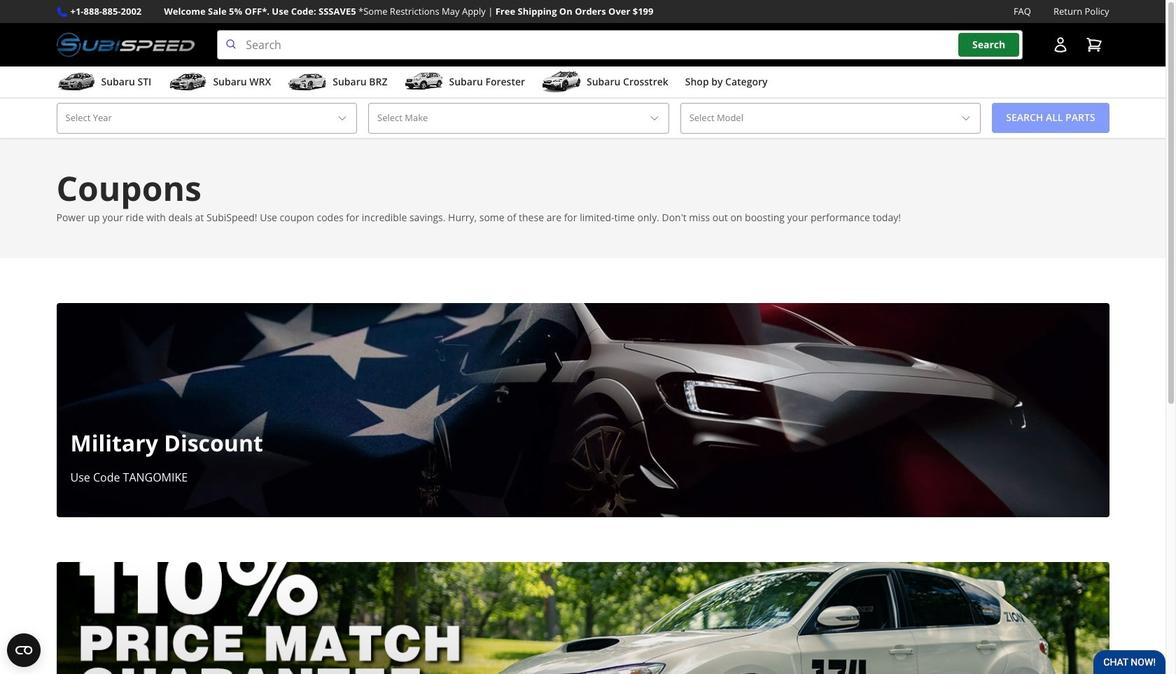 Task type: describe. For each thing, give the bounding box(es) containing it.
select model image
[[961, 113, 972, 124]]

a subaru wrx thumbnail image image
[[168, 72, 208, 93]]

button image
[[1052, 36, 1069, 53]]

a subaru forester thumbnail image image
[[404, 72, 444, 93]]

select make image
[[649, 113, 660, 124]]

Select Year button
[[56, 103, 357, 133]]

a subaru sti thumbnail image image
[[56, 72, 96, 93]]



Task type: vqa. For each thing, say whether or not it's contained in the screenshot.
A Subaru Sti Thumbnail Image at left
yes



Task type: locate. For each thing, give the bounding box(es) containing it.
a subaru crosstrek thumbnail image image
[[542, 72, 581, 93]]

Select Model button
[[680, 103, 981, 133]]

subispeed logo image
[[56, 30, 195, 60]]

select year image
[[337, 113, 348, 124]]

a subaru brz thumbnail image image
[[288, 72, 327, 93]]

search input field
[[217, 30, 1023, 60]]

Select Make button
[[368, 103, 669, 133]]

open widget image
[[7, 634, 41, 667]]



